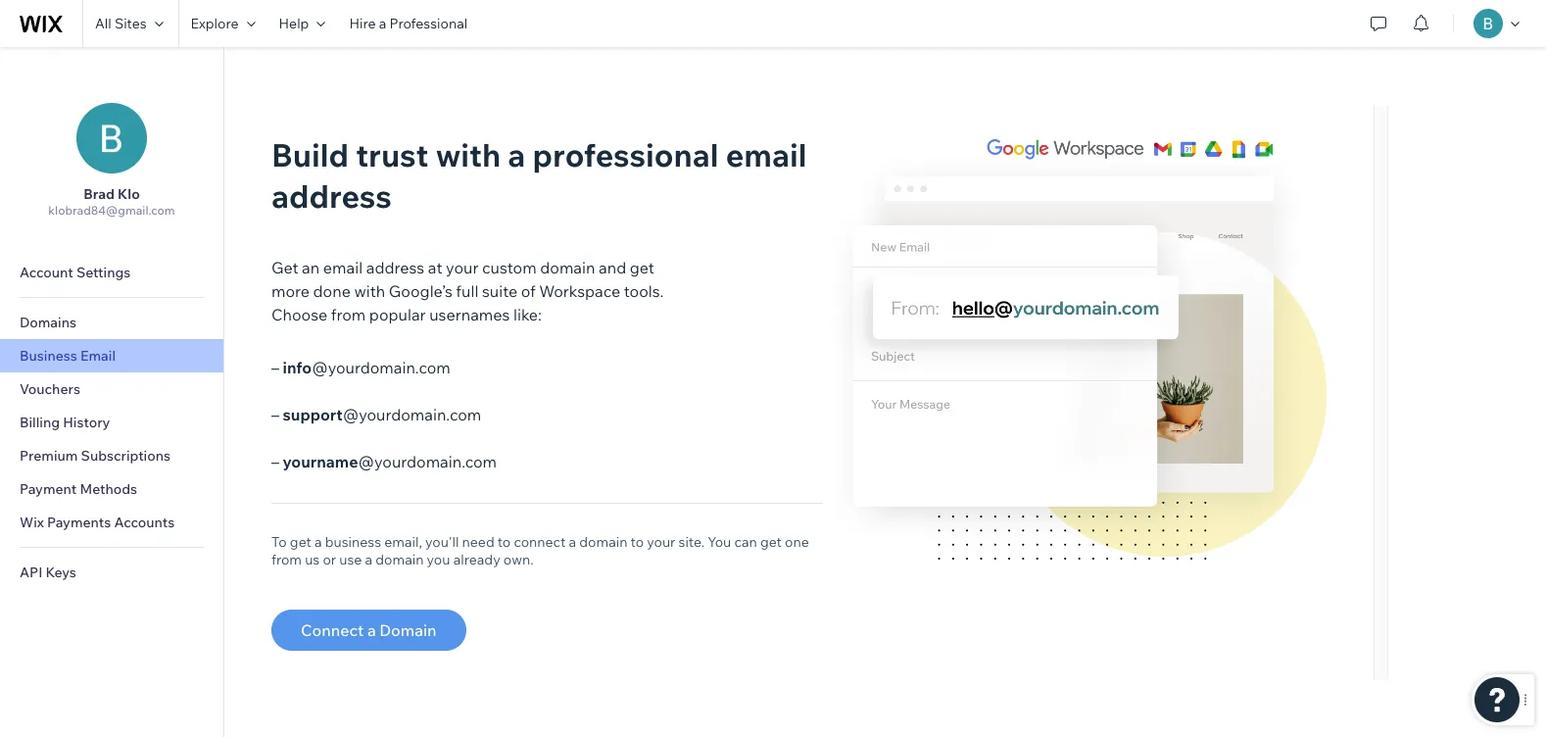 Task type: vqa. For each thing, say whether or not it's contained in the screenshot.
the rightmost your
yes



Task type: describe. For each thing, give the bounding box(es) containing it.
all sites
[[95, 15, 147, 32]]

you'll
[[425, 533, 459, 550]]

klo
[[118, 185, 140, 203]]

you
[[708, 533, 731, 550]]

2 to from the left
[[631, 533, 644, 550]]

your inside get an email address at your custom domain and get more done with google's full suite of workspace tools. choose from popular usernames like:
[[446, 257, 479, 277]]

done
[[313, 281, 351, 300]]

vouchers link
[[0, 372, 223, 406]]

of
[[521, 281, 536, 300]]

sites
[[115, 15, 147, 32]]

– for – info @yourdomain.com
[[271, 357, 279, 377]]

at
[[428, 257, 443, 277]]

like:
[[514, 304, 542, 324]]

1 to from the left
[[498, 533, 511, 550]]

already
[[453, 550, 501, 568]]

account
[[20, 264, 73, 281]]

workspace
[[539, 281, 621, 300]]

premium subscriptions
[[20, 447, 171, 465]]

you
[[427, 550, 450, 568]]

more
[[271, 281, 310, 300]]

hire a professional link
[[338, 0, 479, 47]]

help button
[[267, 0, 338, 47]]

api keys link
[[0, 556, 223, 589]]

get inside get an email address at your custom domain and get more done with google's full suite of workspace tools. choose from popular usernames like:
[[630, 257, 655, 277]]

business email
[[20, 347, 116, 365]]

email inside build trust with a professional email address
[[726, 135, 807, 174]]

use
[[339, 550, 362, 568]]

custom
[[482, 257, 537, 277]]

get an email address at your custom domain and get more done with google's full suite of workspace tools. choose from popular usernames like:
[[271, 257, 664, 324]]

yourname
[[283, 451, 358, 471]]

payment
[[20, 480, 77, 498]]

hire a professional
[[349, 15, 468, 32]]

@yourdomain.com for – support @yourdomain.com
[[343, 404, 481, 424]]

premium
[[20, 447, 78, 465]]

choose
[[271, 304, 328, 324]]

domains
[[20, 314, 76, 331]]

address inside get an email address at your custom domain and get more done with google's full suite of workspace tools. choose from popular usernames like:
[[366, 257, 425, 277]]

get
[[271, 257, 298, 277]]

keys
[[46, 564, 76, 581]]

business
[[20, 347, 77, 365]]

us
[[305, 550, 320, 568]]

support
[[283, 404, 343, 424]]

premium subscriptions link
[[0, 439, 223, 472]]

connect a domain button
[[271, 609, 466, 650]]

klobrad84@gmail.com
[[48, 203, 175, 218]]

vouchers
[[20, 380, 80, 398]]

methods
[[80, 480, 137, 498]]

professional
[[389, 15, 468, 32]]

email
[[80, 347, 116, 365]]

wix payments accounts link
[[0, 506, 223, 539]]

payments
[[47, 514, 111, 531]]

subscriptions
[[81, 447, 171, 465]]

settings
[[76, 264, 131, 281]]

payment methods
[[20, 480, 137, 498]]

2 horizontal spatial get
[[761, 533, 782, 550]]

to get a business email, you'll need to connect a domain to your site. you can get one from us or use a domain you already own.
[[271, 533, 809, 568]]

explore
[[191, 15, 239, 32]]

an
[[302, 257, 320, 277]]

email,
[[384, 533, 422, 550]]

to
[[271, 533, 287, 550]]

info
[[283, 357, 312, 377]]

– info @yourdomain.com
[[271, 357, 451, 377]]

billing history
[[20, 414, 110, 431]]

or
[[323, 550, 336, 568]]

help
[[279, 15, 309, 32]]

with inside get an email address at your custom domain and get more done with google's full suite of workspace tools. choose from popular usernames like:
[[354, 281, 385, 300]]

business email link
[[0, 339, 223, 372]]

from inside to get a business email, you'll need to connect a domain to your site. you can get one from us or use a domain you already own.
[[271, 550, 302, 568]]

@yourdomain.com for – info @yourdomain.com
[[312, 357, 451, 377]]

domain left you
[[376, 550, 424, 568]]

business
[[325, 533, 381, 550]]

site.
[[679, 533, 705, 550]]

api keys
[[20, 564, 76, 581]]

a inside button
[[367, 620, 376, 640]]



Task type: locate. For each thing, give the bounding box(es) containing it.
3 – from the top
[[271, 451, 279, 471]]

brad klo klobrad84@gmail.com
[[48, 185, 175, 218]]

full
[[456, 281, 479, 300]]

@yourdomain.com
[[312, 357, 451, 377], [343, 404, 481, 424], [358, 451, 497, 471]]

payment methods link
[[0, 472, 223, 506]]

1 horizontal spatial from
[[331, 304, 366, 324]]

address
[[271, 176, 392, 215], [366, 257, 425, 277]]

wix
[[20, 514, 44, 531]]

0 horizontal spatial to
[[498, 533, 511, 550]]

domain
[[380, 620, 437, 640]]

1 vertical spatial email
[[323, 257, 363, 277]]

@yourdomain.com for – yourname @yourdomain.com
[[358, 451, 497, 471]]

1 – from the top
[[271, 357, 279, 377]]

0 horizontal spatial email
[[323, 257, 363, 277]]

0 vertical spatial address
[[271, 176, 392, 215]]

your up full
[[446, 257, 479, 277]]

a
[[379, 15, 386, 32], [508, 135, 526, 174], [314, 533, 322, 550], [569, 533, 576, 550], [365, 550, 373, 568], [367, 620, 376, 640]]

0 horizontal spatial your
[[446, 257, 479, 277]]

1 vertical spatial –
[[271, 404, 279, 424]]

account settings
[[20, 264, 131, 281]]

with up popular
[[354, 281, 385, 300]]

1 horizontal spatial email
[[726, 135, 807, 174]]

build trust with a professional email address
[[271, 135, 807, 215]]

your left site.
[[647, 533, 676, 550]]

from inside get an email address at your custom domain and get more done with google's full suite of workspace tools. choose from popular usernames like:
[[331, 304, 366, 324]]

from
[[331, 304, 366, 324], [271, 550, 302, 568]]

billing
[[20, 414, 60, 431]]

address up google's
[[366, 257, 425, 277]]

connect a domain
[[301, 620, 437, 640]]

get right can
[[761, 533, 782, 550]]

get right to
[[290, 533, 311, 550]]

account settings link
[[0, 256, 223, 289]]

usernames
[[430, 304, 510, 324]]

0 vertical spatial from
[[331, 304, 366, 324]]

– left "support"
[[271, 404, 279, 424]]

–
[[271, 357, 279, 377], [271, 404, 279, 424], [271, 451, 279, 471]]

1 horizontal spatial with
[[436, 135, 501, 174]]

connect
[[301, 620, 364, 640]]

0 horizontal spatial from
[[271, 550, 302, 568]]

with right trust
[[436, 135, 501, 174]]

billing history link
[[0, 406, 223, 439]]

google's
[[389, 281, 453, 300]]

can
[[735, 533, 757, 550]]

0 horizontal spatial get
[[290, 533, 311, 550]]

suite
[[482, 281, 518, 300]]

domain inside get an email address at your custom domain and get more done with google's full suite of workspace tools. choose from popular usernames like:
[[540, 257, 595, 277]]

need
[[462, 533, 495, 550]]

with
[[436, 135, 501, 174], [354, 281, 385, 300]]

0 vertical spatial email
[[726, 135, 807, 174]]

– left info
[[271, 357, 279, 377]]

connect
[[514, 533, 566, 550]]

1 horizontal spatial get
[[630, 257, 655, 277]]

2 vertical spatial @yourdomain.com
[[358, 451, 497, 471]]

1 horizontal spatial your
[[647, 533, 676, 550]]

hire
[[349, 15, 376, 32]]

domain up workspace in the left top of the page
[[540, 257, 595, 277]]

all
[[95, 15, 111, 32]]

popular
[[369, 304, 426, 324]]

brad
[[83, 185, 115, 203]]

1 vertical spatial address
[[366, 257, 425, 277]]

– support @yourdomain.com
[[271, 404, 481, 424]]

1 vertical spatial your
[[647, 533, 676, 550]]

trust
[[356, 135, 429, 174]]

from left the us
[[271, 550, 302, 568]]

wix payments accounts
[[20, 514, 175, 531]]

domain right connect
[[580, 533, 628, 550]]

– left yourname
[[271, 451, 279, 471]]

0 vertical spatial with
[[436, 135, 501, 174]]

1 vertical spatial @yourdomain.com
[[343, 404, 481, 424]]

0 vertical spatial @yourdomain.com
[[312, 357, 451, 377]]

to
[[498, 533, 511, 550], [631, 533, 644, 550]]

address inside build trust with a professional email address
[[271, 176, 392, 215]]

sidebar element
[[0, 47, 224, 737]]

to left site.
[[631, 533, 644, 550]]

@yourdomain.com down – support @yourdomain.com
[[358, 451, 497, 471]]

and
[[599, 257, 626, 277]]

tools.
[[624, 281, 664, 300]]

@yourdomain.com up – support @yourdomain.com
[[312, 357, 451, 377]]

get up tools.
[[630, 257, 655, 277]]

from down done
[[331, 304, 366, 324]]

email
[[726, 135, 807, 174], [323, 257, 363, 277]]

– for – support @yourdomain.com
[[271, 404, 279, 424]]

1 vertical spatial from
[[271, 550, 302, 568]]

your
[[446, 257, 479, 277], [647, 533, 676, 550]]

0 vertical spatial your
[[446, 257, 479, 277]]

1 vertical spatial with
[[354, 281, 385, 300]]

professional
[[533, 135, 719, 174]]

one
[[785, 533, 809, 550]]

address down build
[[271, 176, 392, 215]]

– yourname @yourdomain.com
[[271, 451, 497, 471]]

– for – yourname @yourdomain.com
[[271, 451, 279, 471]]

api
[[20, 564, 42, 581]]

own.
[[504, 550, 534, 568]]

1 horizontal spatial to
[[631, 533, 644, 550]]

domain
[[540, 257, 595, 277], [580, 533, 628, 550], [376, 550, 424, 568]]

0 horizontal spatial with
[[354, 281, 385, 300]]

history
[[63, 414, 110, 431]]

get
[[630, 257, 655, 277], [290, 533, 311, 550], [761, 533, 782, 550]]

to right need
[[498, 533, 511, 550]]

accounts
[[114, 514, 175, 531]]

build
[[271, 135, 349, 174]]

your inside to get a business email, you'll need to connect a domain to your site. you can get one from us or use a domain you already own.
[[647, 533, 676, 550]]

a inside build trust with a professional email address
[[508, 135, 526, 174]]

@yourdomain.com up "– yourname @yourdomain.com"
[[343, 404, 481, 424]]

with inside build trust with a professional email address
[[436, 135, 501, 174]]

2 vertical spatial –
[[271, 451, 279, 471]]

0 vertical spatial –
[[271, 357, 279, 377]]

domains link
[[0, 306, 223, 339]]

email inside get an email address at your custom domain and get more done with google's full suite of workspace tools. choose from popular usernames like:
[[323, 257, 363, 277]]

2 – from the top
[[271, 404, 279, 424]]



